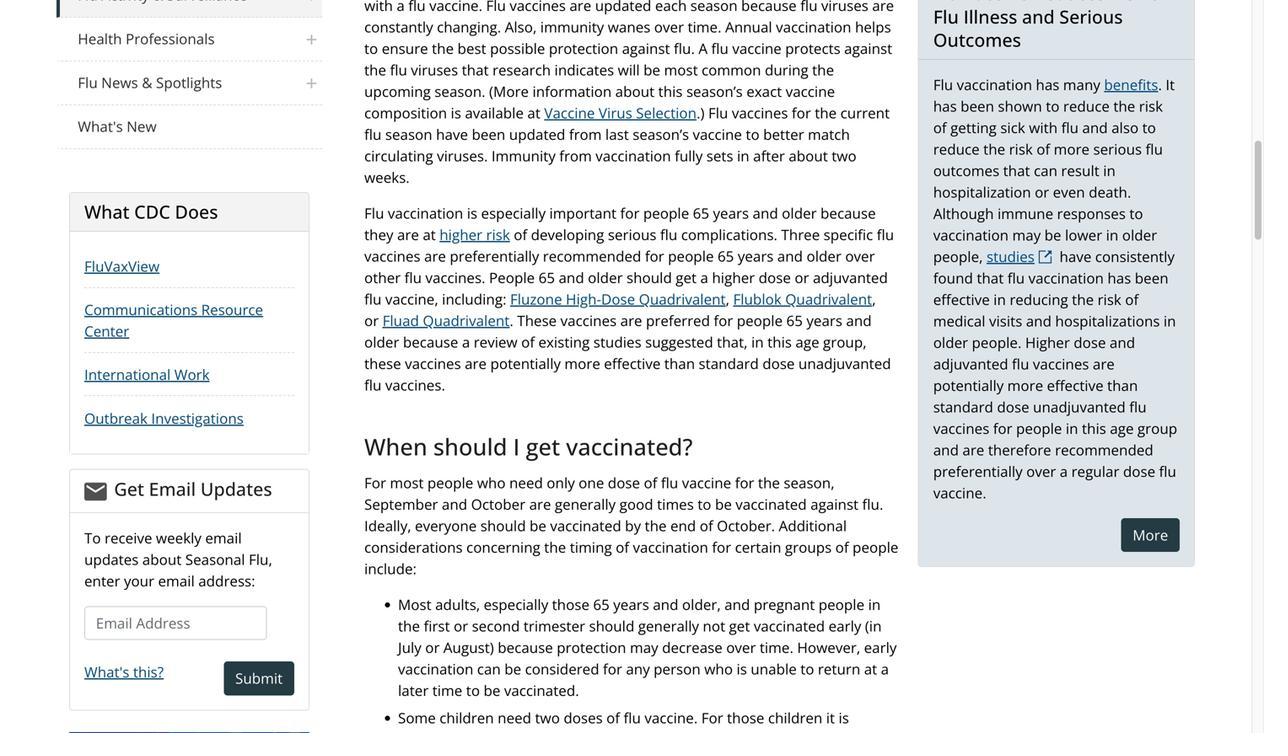 Task type: describe. For each thing, give the bounding box(es) containing it.
vaccine. inside most adults, especially those 65 years and older, and pregnant people in the first or second trimester should generally not get vaccinated early (in july or august) because protection may decrease over time. however, early vaccination can be considered for any person who is unable to return at a later time to be vaccinated. some children need two doses of flu vaccine. for those children it is recommended to get the first dose as soon as vaccine is available, becaus
[[645, 709, 698, 728]]

for inside for most people who need only one dose of flu vaccine for the season, september and october are generally good times to be vaccinated against flu. ideally, everyone should be vaccinated by the end of october. additional considerations concerning the timing of vaccination for certain groups of people include:
[[364, 474, 386, 493]]

adjuvanted inside have consistently found that flu vaccination has been effective in reducing the risk of medical visits and hospitalizations in older people. higher dose and adjuvanted flu vaccines are potentially more effective than standard dose unadjuvanted flu vaccines for people in this age group and are therefore recommended preferentially over a regular dose flu vaccine.
[[934, 355, 1009, 374]]

three
[[782, 225, 820, 245]]

immune
[[998, 204, 1054, 224]]

and left therefore
[[934, 441, 959, 460]]

be inside . it has been shown to reduce the risk of getting sick with flu and also to reduce the risk of more serious flu outcomes that can result in hospitalization or even death. although immune responses to vaccination may be lower in older people,
[[1045, 226, 1062, 245]]

been inside ".) flu vaccines for the current flu season have been updated from last season's vaccine to better match circulating viruses. immunity from vaccination fully sets in after about two weeks."
[[472, 125, 506, 144]]

to right 'also'
[[1143, 118, 1157, 138]]

of down with
[[1037, 140, 1051, 159]]

are down review
[[465, 354, 487, 374]]

vaccinated.
[[504, 682, 579, 701]]

flu.
[[863, 495, 884, 515]]

circulating
[[364, 146, 433, 166]]

get right the not
[[729, 617, 750, 637]]

may inside most adults, especially those 65 years and older, and pregnant people in the first or second trimester should generally not get vaccinated early (in july or august) because protection may decrease over time. however, early vaccination can be considered for any person who is unable to return at a later time to be vaccinated. some children need two doses of flu vaccine. for those children it is recommended to get the first dose as soon as vaccine is available, becaus
[[630, 639, 659, 658]]

available,
[[775, 730, 838, 734]]

getting
[[951, 118, 997, 138]]

plus image for flu news & spotlights
[[301, 71, 322, 96]]

season
[[385, 125, 433, 144]]

preferred
[[646, 311, 710, 331]]

older up fluzone high-dose quadrivalent link
[[588, 268, 623, 288]]

submit
[[235, 669, 283, 689]]

these
[[364, 354, 401, 374]]

september
[[364, 495, 438, 515]]

flu for flu vaccination is especially important for people 65 years and older because they are at
[[364, 204, 384, 223]]

1 horizontal spatial effective
[[934, 290, 990, 310]]

1 horizontal spatial those
[[727, 709, 765, 728]]

be up october.
[[715, 495, 732, 515]]

vaccination inside flu vaccination is especially important for people 65 years and older because they are at
[[388, 204, 463, 223]]

have inside have consistently found that flu vaccination has been effective in reducing the risk of medical visits and hospitalizations in older people. higher dose and adjuvanted flu vaccines are potentially more effective than standard dose unadjuvanted flu vaccines for people in this age group and are therefore recommended preferentially over a regular dose flu vaccine.
[[1060, 247, 1092, 267]]

be up "vaccinated."
[[505, 660, 522, 680]]

in inside ".) flu vaccines for the current flu season have been updated from last season's vaccine to better match circulating viruses. immunity from vaccination fully sets in after about two weeks."
[[737, 146, 750, 166]]

preferentially inside of developing serious flu complications. three specific flu vaccines are preferentially recommended for people 65 years and older over other flu vaccines. people 65 and older should get a higher dose or adjuvanted flu vaccine, including:
[[450, 247, 539, 266]]

fluvaxview
[[84, 257, 160, 276]]

most
[[398, 596, 432, 615]]

0 vertical spatial from
[[569, 125, 602, 144]]

to right "time"
[[466, 682, 480, 701]]

illness
[[964, 4, 1018, 29]]

flu right specific
[[877, 225, 894, 245]]

serious inside of developing serious flu complications. three specific flu vaccines are preferentially recommended for people 65 years and older over other flu vaccines. people 65 and older should get a higher dose or adjuvanted flu vaccine, including:
[[608, 225, 657, 245]]

flu vaccination has many benefits
[[934, 75, 1159, 94]]

unable
[[751, 660, 797, 680]]

is right it
[[839, 709, 849, 728]]

of right groups
[[836, 538, 849, 558]]

fluad
[[383, 311, 419, 331]]

are down "dose"
[[621, 311, 643, 331]]

and inside . these vaccines are preferred for people 65 years and older because a review of existing studies suggested that, in this age group, these vaccines are potentially more effective than standard dose unadjuvanted flu vaccines.
[[847, 311, 872, 331]]

outbreak investigations link
[[84, 409, 244, 429]]

people inside flu vaccination is especially important for people 65 years and older because they are at
[[644, 204, 689, 223]]

communications resource center link
[[84, 300, 263, 341]]

the right by
[[645, 517, 667, 536]]

and up high-
[[559, 268, 584, 288]]

a inside . these vaccines are preferred for people 65 years and older because a review of existing studies suggested that, in this age group, these vaccines are potentially more effective than standard dose unadjuvanted flu vaccines.
[[462, 333, 470, 352]]

unadjuvanted inside . these vaccines are preferred for people 65 years and older because a review of existing studies suggested that, in this age group, these vaccines are potentially more effective than standard dose unadjuvanted flu vaccines.
[[799, 354, 891, 374]]

dose inside for most people who need only one dose of flu vaccine for the season, september and october are generally good times to be vaccinated against flu. ideally, everyone should be vaccinated by the end of october. additional considerations concerning the timing of vaccination for certain groups of people include:
[[608, 474, 640, 493]]

flu down other
[[364, 290, 382, 309]]

also
[[1112, 118, 1139, 138]]

after
[[753, 146, 785, 166]]

vaccines up therefore
[[934, 419, 990, 439]]

for inside of developing serious flu complications. three specific flu vaccines are preferentially recommended for people 65 years and older over other flu vaccines. people 65 and older should get a higher dose or adjuvanted flu vaccine, including:
[[645, 247, 665, 266]]

does
[[175, 199, 218, 224]]

a inside most adults, especially those 65 years and older, and pregnant people in the first or second trimester should generally not get vaccinated early (in july or august) because protection may decrease over time. however, early vaccination can be considered for any person who is unable to return at a later time to be vaccinated. some children need two doses of flu vaccine. for those children it is recommended to get the first dose as soon as vaccine is available, becaus
[[881, 660, 889, 680]]

older down three
[[807, 247, 842, 266]]

been inside have consistently found that flu vaccination has been effective in reducing the risk of medical visits and hospitalizations in older people. higher dose and adjuvanted flu vaccines are potentially more effective than standard dose unadjuvanted flu vaccines for people in this age group and are therefore recommended preferentially over a regular dose flu vaccine.
[[1135, 269, 1169, 288]]

considered
[[525, 660, 600, 680]]

get right the i
[[526, 431, 560, 463]]

however,
[[798, 639, 861, 658]]

some
[[398, 709, 436, 728]]

of inside flu vaccine reduces risk of flu illness and serious outcomes
[[1150, 0, 1167, 5]]

be up concerning
[[530, 517, 547, 536]]

vaccines inside ".) flu vaccines for the current flu season have been updated from last season's vaccine to better match circulating viruses. immunity from vaccination fully sets in after about two weeks."
[[732, 103, 788, 123]]

1 horizontal spatial first
[[568, 730, 594, 734]]

people inside of developing serious flu complications. three specific flu vaccines are preferentially recommended for people 65 years and older over other flu vaccines. people 65 and older should get a higher dose or adjuvanted flu vaccine, including:
[[668, 247, 714, 266]]

flu vaccination is especially important for people 65 years and older because they are at
[[364, 204, 876, 245]]

0 horizontal spatial early
[[829, 617, 862, 637]]

are inside of developing serious flu complications. three specific flu vaccines are preferentially recommended for people 65 years and older over other flu vaccines. people 65 and older should get a higher dose or adjuvanted flu vaccine, including:
[[424, 247, 446, 266]]

vaccines down high-
[[561, 311, 617, 331]]

flu up vaccine,
[[405, 268, 422, 288]]

or inside , or
[[364, 311, 379, 331]]

vaccination inside . it has been shown to reduce the risk of getting sick with flu and also to reduce the risk of more serious flu outcomes that can result in hospitalization or even death. although immune responses to vaccination may be lower in older people,
[[934, 226, 1009, 245]]

group
[[1138, 419, 1178, 439]]

or right july
[[425, 639, 440, 658]]

viruses.
[[437, 146, 488, 166]]

should inside most adults, especially those 65 years and older, and pregnant people in the first or second trimester should generally not get vaccinated early (in july or august) because protection may decrease over time. however, early vaccination can be considered for any person who is unable to return at a later time to be vaccinated. some children need two doses of flu vaccine. for those children it is recommended to get the first dose as soon as vaccine is available, becaus
[[589, 617, 635, 637]]

ideally,
[[364, 517, 411, 536]]

generally for one
[[555, 495, 616, 515]]

or down adults,
[[454, 617, 468, 637]]

concerning
[[467, 538, 541, 558]]

the up 'also'
[[1114, 97, 1136, 116]]

. it has been shown to reduce the risk of getting sick with flu and also to reduce the risk of more serious flu outcomes that can result in hospitalization or even death. although immune responses to vaccination may be lower in older people,
[[934, 75, 1175, 267]]

outbreak investigations
[[84, 409, 244, 429]]

season's
[[633, 125, 689, 144]]

protection
[[557, 639, 626, 658]]

more inside have consistently found that flu vaccination has been effective in reducing the risk of medical visits and hospitalizations in older people. higher dose and adjuvanted flu vaccines are potentially more effective than standard dose unadjuvanted flu vaccines for people in this age group and are therefore recommended preferentially over a regular dose flu vaccine.
[[1008, 376, 1044, 396]]

to inside for most people who need only one dose of flu vaccine for the season, september and october are generally good times to be vaccinated against flu. ideally, everyone should be vaccinated by the end of october. additional considerations concerning the timing of vaccination for certain groups of people include:
[[698, 495, 712, 515]]

professionals
[[126, 29, 215, 49]]

developing
[[531, 225, 604, 245]]

it
[[1166, 75, 1175, 94]]

years inside most adults, especially those 65 years and older, and pregnant people in the first or second trimester should generally not get vaccinated early (in july or august) because protection may decrease over time. however, early vaccination can be considered for any person who is unable to return at a later time to be vaccinated. some children need two doses of flu vaccine. for those children it is recommended to get the first dose as soon as vaccine is available, becaus
[[614, 596, 649, 615]]

have consistently found that flu vaccination has been effective in reducing the risk of medical visits and hospitalizations in older people. higher dose and adjuvanted flu vaccines are potentially more effective than standard dose unadjuvanted flu vaccines for people in this age group and are therefore recommended preferentially over a regular dose flu vaccine.
[[934, 247, 1178, 503]]

1 children from the left
[[440, 709, 494, 728]]

include:
[[364, 560, 417, 579]]

of inside have consistently found that flu vaccination has been effective in reducing the risk of medical visits and hospitalizations in older people. higher dose and adjuvanted flu vaccines are potentially more effective than standard dose unadjuvanted flu vaccines for people in this age group and are therefore recommended preferentially over a regular dose flu vaccine.
[[1126, 290, 1139, 310]]

more link
[[1122, 519, 1180, 553]]

65 inside most adults, especially those 65 years and older, and pregnant people in the first or second trimester should generally not get vaccinated early (in july or august) because protection may decrease over time. however, early vaccination can be considered for any person who is unable to return at a later time to be vaccinated. some children need two doses of flu vaccine. for those children it is recommended to get the first dose as soon as vaccine is available, becaus
[[593, 596, 610, 615]]

1 vertical spatial from
[[560, 146, 592, 166]]

and up the not
[[725, 596, 750, 615]]

effective inside . these vaccines are preferred for people 65 years and older because a review of existing studies suggested that, in this age group, these vaccines are potentially more effective than standard dose unadjuvanted flu vaccines.
[[604, 354, 661, 374]]

1 vertical spatial vaccinated
[[550, 517, 622, 536]]

get down "vaccinated."
[[518, 730, 539, 734]]

is inside flu vaccination is especially important for people 65 years and older because they are at
[[467, 204, 478, 223]]

dose down hospitalizations
[[1074, 333, 1106, 353]]

review
[[474, 333, 518, 352]]

are left therefore
[[963, 441, 985, 460]]

risk up people at the top of page
[[486, 225, 510, 245]]

flu,
[[249, 550, 272, 570]]

found
[[934, 269, 974, 288]]

most
[[390, 474, 424, 493]]

flu inside most adults, especially those 65 years and older, and pregnant people in the first or second trimester should generally not get vaccinated early (in july or august) because protection may decrease over time. however, early vaccination can be considered for any person who is unable to return at a later time to be vaccinated. some children need two doses of flu vaccine. for those children it is recommended to get the first dose as soon as vaccine is available, becaus
[[624, 709, 641, 728]]

sick
[[1001, 118, 1026, 138]]

to down flu vaccination has many benefits
[[1046, 97, 1060, 116]]

risk down benefits
[[1140, 97, 1163, 116]]

one
[[579, 474, 604, 493]]

and left older,
[[653, 596, 679, 615]]

what's for what's new
[[78, 117, 123, 136]]

in up death.
[[1104, 161, 1116, 181]]

and down three
[[778, 247, 803, 266]]

65 down complications.
[[718, 247, 734, 266]]

and down reducing
[[1026, 312, 1052, 331]]

vaccinated inside most adults, especially those 65 years and older, and pregnant people in the first or second trimester should generally not get vaccinated early (in july or august) because protection may decrease over time. however, early vaccination can be considered for any person who is unable to return at a later time to be vaccinated. some children need two doses of flu vaccine. for those children it is recommended to get the first dose as soon as vaccine is available, becaus
[[754, 617, 825, 637]]

should left the i
[[434, 431, 507, 463]]

august)
[[444, 639, 494, 658]]

visits
[[990, 312, 1023, 331]]

new
[[127, 117, 157, 136]]

0 vertical spatial reduce
[[1064, 97, 1110, 116]]

2 horizontal spatial effective
[[1047, 376, 1104, 396]]

vaccines down fluad quadrivalent
[[405, 354, 461, 374]]

and inside flu vaccination is especially important for people 65 years and older because they are at
[[753, 204, 779, 223]]

what's for what's this?
[[84, 663, 129, 683]]

0 horizontal spatial vaccine
[[544, 103, 595, 123]]

updates
[[201, 477, 272, 502]]

for inside ".) flu vaccines for the current flu season have been updated from last season's vaccine to better match circulating viruses. immunity from vaccination fully sets in after about two weeks."
[[792, 103, 811, 123]]

potentially inside . these vaccines are preferred for people 65 years and older because a review of existing studies suggested that, in this age group, these vaccines are potentially more effective than standard dose unadjuvanted flu vaccines.
[[491, 354, 561, 374]]

of down by
[[616, 538, 629, 558]]

are inside for most people who need only one dose of flu vaccine for the season, september and october are generally good times to be vaccinated against flu. ideally, everyone should be vaccinated by the end of october. additional considerations concerning the timing of vaccination for certain groups of people include:
[[529, 495, 551, 515]]

flu inside for most people who need only one dose of flu vaccine for the season, september and october are generally good times to be vaccinated against flu. ideally, everyone should be vaccinated by the end of october. additional considerations concerning the timing of vaccination for certain groups of people include:
[[661, 474, 679, 493]]

fluzone high-dose quadrivalent , flublok quadrivalent
[[510, 290, 873, 309]]

the inside ".) flu vaccines for the current flu season have been updated from last season's vaccine to better match circulating viruses. immunity from vaccination fully sets in after about two weeks."
[[815, 103, 837, 123]]

0 horizontal spatial reduce
[[934, 140, 980, 159]]

even
[[1053, 183, 1086, 202]]

july
[[398, 639, 422, 658]]

season,
[[784, 474, 835, 493]]

international work
[[84, 365, 210, 385]]

submit button
[[224, 662, 294, 696]]

pregnant
[[754, 596, 815, 615]]

dose inside most adults, especially those 65 years and older, and pregnant people in the first or second trimester should generally not get vaccinated early (in july or august) because protection may decrease over time. however, early vaccination can be considered for any person who is unable to return at a later time to be vaccinated. some children need two doses of flu vaccine. for those children it is recommended to get the first dose as soon as vaccine is available, becaus
[[598, 730, 630, 734]]

flu down studies link
[[1008, 269, 1025, 288]]

is left the unable
[[737, 660, 747, 680]]

receive
[[105, 529, 152, 548]]

0 vertical spatial those
[[552, 596, 590, 615]]

for up october.
[[735, 474, 755, 493]]

for inside flu vaccination is especially important for people 65 years and older because they are at
[[621, 204, 640, 223]]

cdc
[[134, 199, 170, 224]]

get
[[114, 477, 144, 502]]

fluad quadrivalent
[[383, 311, 510, 331]]

flu right with
[[1062, 118, 1079, 138]]

vaccine inside for most people who need only one dose of flu vaccine for the season, september and october are generally good times to be vaccinated against flu. ideally, everyone should be vaccinated by the end of october. additional considerations concerning the timing of vaccination for certain groups of people include:
[[682, 474, 732, 493]]

risk down sick
[[1009, 140, 1033, 159]]

especially inside most adults, especially those 65 years and older, and pregnant people in the first or second trimester should generally not get vaccinated early (in july or august) because protection may decrease over time. however, early vaccination can be considered for any person who is unable to return at a later time to be vaccinated. some children need two doses of flu vaccine. for those children it is recommended to get the first dose as soon as vaccine is available, becaus
[[484, 596, 549, 615]]

work
[[174, 365, 210, 385]]

(in
[[865, 617, 882, 637]]

0 horizontal spatial email
[[158, 572, 195, 591]]

recommended inside most adults, especially those 65 years and older, and pregnant people in the first or second trimester should generally not get vaccinated early (in july or august) because protection may decrease over time. however, early vaccination can be considered for any person who is unable to return at a later time to be vaccinated. some children need two doses of flu vaccine. for those children it is recommended to get the first dose as soon as vaccine is available, becaus
[[398, 730, 497, 734]]

may inside . it has been shown to reduce the risk of getting sick with flu and also to reduce the risk of more serious flu outcomes that can result in hospitalization or even death. although immune responses to vaccination may be lower in older people,
[[1013, 226, 1041, 245]]

in inside . these vaccines are preferred for people 65 years and older because a review of existing studies suggested that, in this age group, these vaccines are potentially more effective than standard dose unadjuvanted flu vaccines.
[[752, 333, 764, 352]]

need inside for most people who need only one dose of flu vaccine for the season, september and october are generally good times to be vaccinated against flu. ideally, everyone should be vaccinated by the end of october. additional considerations concerning the timing of vaccination for certain groups of people include:
[[510, 474, 543, 493]]

outbreak
[[84, 409, 148, 429]]

of inside of developing serious flu complications. three specific flu vaccines are preferentially recommended for people 65 years and older over other flu vaccines. people 65 and older should get a higher dose or adjuvanted flu vaccine, including:
[[514, 225, 527, 245]]

vaccine,
[[385, 290, 438, 309]]

plus image
[[301, 0, 322, 8]]

with
[[1029, 118, 1058, 138]]

vaccination up shown
[[957, 75, 1033, 94]]

0 vertical spatial higher
[[440, 225, 483, 245]]

return
[[818, 660, 861, 680]]

communications resource center
[[84, 300, 263, 341]]

a inside have consistently found that flu vaccination has been effective in reducing the risk of medical visits and hospitalizations in older people. higher dose and adjuvanted flu vaccines are potentially more effective than standard dose unadjuvanted flu vaccines for people in this age group and are therefore recommended preferentially over a regular dose flu vaccine.
[[1060, 462, 1068, 482]]

second
[[472, 617, 520, 637]]

spotlights
[[156, 73, 222, 93]]

standard inside have consistently found that flu vaccination has been effective in reducing the risk of medical visits and hospitalizations in older people. higher dose and adjuvanted flu vaccines are potentially more effective than standard dose unadjuvanted flu vaccines for people in this age group and are therefore recommended preferentially over a regular dose flu vaccine.
[[934, 398, 994, 417]]

adjuvanted inside of developing serious flu complications. three specific flu vaccines are preferentially recommended for people 65 years and older over other flu vaccines. people 65 and older should get a higher dose or adjuvanted flu vaccine, including:
[[813, 268, 888, 288]]

vaccines. inside of developing serious flu complications. three specific flu vaccines are preferentially recommended for people 65 years and older over other flu vaccines. people 65 and older should get a higher dose or adjuvanted flu vaccine, including:
[[426, 268, 486, 288]]

dose right regular
[[1124, 462, 1156, 482]]

better
[[764, 125, 805, 144]]

the down doses
[[542, 730, 564, 734]]

who inside for most people who need only one dose of flu vaccine for the season, september and october are generally good times to be vaccinated against flu. ideally, everyone should be vaccinated by the end of october. additional considerations concerning the timing of vaccination for certain groups of people include:
[[477, 474, 506, 493]]

be right "time"
[[484, 682, 501, 701]]

regular
[[1072, 462, 1120, 482]]

selection
[[636, 103, 697, 123]]

flu news & spotlights
[[78, 73, 222, 93]]

flu left complications.
[[661, 225, 678, 245]]

flu inside . these vaccines are preferred for people 65 years and older because a review of existing studies suggested that, in this age group, these vaccines are potentially more effective than standard dose unadjuvanted flu vaccines.
[[364, 376, 382, 395]]

for down october.
[[712, 538, 732, 558]]

at inside flu vaccination is especially important for people 65 years and older because they are at
[[423, 225, 436, 245]]

1 horizontal spatial early
[[864, 639, 897, 658]]

vaccines down higher
[[1033, 355, 1090, 374]]

recommended inside have consistently found that flu vaccination has been effective in reducing the risk of medical visits and hospitalizations in older people. higher dose and adjuvanted flu vaccines are potentially more effective than standard dose unadjuvanted flu vaccines for people in this age group and are therefore recommended preferentially over a regular dose flu vaccine.
[[1056, 441, 1154, 460]]

older inside have consistently found that flu vaccination has been effective in reducing the risk of medical visits and hospitalizations in older people. higher dose and adjuvanted flu vaccines are potentially more effective than standard dose unadjuvanted flu vaccines for people in this age group and are therefore recommended preferentially over a regular dose flu vaccine.
[[934, 333, 969, 353]]

adults,
[[435, 596, 480, 615]]

, inside , or
[[873, 290, 876, 309]]

1 , from the left
[[726, 290, 730, 309]]

the left season,
[[758, 474, 780, 493]]

complications.
[[681, 225, 778, 245]]

are down hospitalizations
[[1093, 355, 1115, 374]]

1 horizontal spatial email
[[205, 529, 242, 548]]

standard inside . these vaccines are preferred for people 65 years and older because a review of existing studies suggested that, in this age group, these vaccines are potentially more effective than standard dose unadjuvanted flu vaccines.
[[699, 354, 759, 374]]

to down however,
[[801, 660, 815, 680]]

by
[[625, 517, 641, 536]]

of up the good
[[644, 474, 658, 493]]

is left available,
[[761, 730, 771, 734]]

international work link
[[84, 365, 210, 385]]

dose up therefore
[[997, 398, 1030, 417]]

the up july
[[398, 617, 420, 637]]

or inside of developing serious flu complications. three specific flu vaccines are preferentially recommended for people 65 years and older over other flu vaccines. people 65 and older should get a higher dose or adjuvanted flu vaccine, including:
[[795, 268, 810, 288]]

good
[[620, 495, 654, 515]]

who inside most adults, especially those 65 years and older, and pregnant people in the first or second trimester should generally not get vaccinated early (in july or august) because protection may decrease over time. however, early vaccination can be considered for any person who is unable to return at a later time to be vaccinated. some children need two doses of flu vaccine. for those children it is recommended to get the first dose as soon as vaccine is available, becaus
[[705, 660, 733, 680]]

flu for flu vaccination has many benefits
[[934, 75, 953, 94]]

this inside . these vaccines are preferred for people 65 years and older because a review of existing studies suggested that, in this age group, these vaccines are potentially more effective than standard dose unadjuvanted flu vaccines.
[[768, 333, 792, 352]]

people down flu.
[[853, 538, 899, 558]]



Task type: vqa. For each thing, say whether or not it's contained in the screenshot.
HOSPITALIZATIONS
yes



Task type: locate. For each thing, give the bounding box(es) containing it.
sets
[[707, 146, 734, 166]]

0 horizontal spatial recommended
[[398, 730, 497, 734]]

match
[[808, 125, 850, 144]]

2 vertical spatial because
[[498, 639, 553, 658]]

0 vertical spatial unadjuvanted
[[799, 354, 891, 374]]

1 vertical spatial reduce
[[934, 140, 980, 159]]

years up group,
[[807, 311, 843, 331]]

updated
[[509, 125, 566, 144]]

i
[[513, 431, 520, 463]]

0 horizontal spatial first
[[424, 617, 450, 637]]

1 vertical spatial may
[[630, 639, 659, 658]]

of up people at the top of page
[[514, 225, 527, 245]]

additional
[[779, 517, 847, 536]]

everyone
[[415, 517, 477, 536]]

0 horizontal spatial because
[[403, 333, 458, 352]]

people inside most adults, especially those 65 years and older, and pregnant people in the first or second trimester should generally not get vaccinated early (in july or august) because protection may decrease over time. however, early vaccination can be considered for any person who is unable to return at a later time to be vaccinated. some children need two doses of flu vaccine. for those children it is recommended to get the first dose as soon as vaccine is available, becaus
[[819, 596, 865, 615]]

potentially down review
[[491, 354, 561, 374]]

because for flu vaccination is especially important for people 65 years and older because they are at
[[821, 204, 876, 223]]

0 vertical spatial vaccinated
[[736, 495, 807, 515]]

people
[[644, 204, 689, 223], [668, 247, 714, 266], [737, 311, 783, 331], [1017, 419, 1063, 439], [428, 474, 474, 493], [853, 538, 899, 558], [819, 596, 865, 615]]

news
[[101, 73, 138, 93]]

vaccine inside most adults, especially those 65 years and older, and pregnant people in the first or second trimester should generally not get vaccinated early (in july or august) because protection may decrease over time. however, early vaccination can be considered for any person who is unable to return at a later time to be vaccinated. some children need two doses of flu vaccine. for those children it is recommended to get the first dose as soon as vaccine is available, becaus
[[708, 730, 757, 734]]

0 horizontal spatial children
[[440, 709, 494, 728]]

outcomes
[[934, 28, 1022, 52]]

0 vertical spatial at
[[423, 225, 436, 245]]

1 vertical spatial vaccine.
[[645, 709, 698, 728]]

unadjuvanted
[[799, 354, 891, 374], [1034, 398, 1126, 417]]

potentially down people.
[[934, 376, 1004, 396]]

and
[[1022, 4, 1055, 29], [1083, 118, 1108, 138], [753, 204, 779, 223], [778, 247, 803, 266], [559, 268, 584, 288], [847, 311, 872, 331], [1026, 312, 1052, 331], [1110, 333, 1136, 353], [934, 441, 959, 460], [442, 495, 468, 515], [653, 596, 679, 615], [725, 596, 750, 615]]

and up everyone
[[442, 495, 468, 515]]

1 vertical spatial preferentially
[[934, 462, 1023, 482]]

2 as from the left
[[689, 730, 704, 734]]

0 vertical spatial first
[[424, 617, 450, 637]]

has for been
[[934, 97, 957, 116]]

.) flu vaccines for the current flu season have been updated from last season's vaccine to better match circulating viruses. immunity from vaccination fully sets in after about two weeks.
[[364, 103, 890, 187]]

0 vertical spatial studies
[[987, 247, 1035, 267]]

dose inside . these vaccines are preferred for people 65 years and older because a review of existing studies suggested that, in this age group, these vaccines are potentially more effective than standard dose unadjuvanted flu vaccines.
[[763, 354, 795, 374]]

1 vertical spatial .
[[510, 311, 514, 331]]

1 horizontal spatial who
[[705, 660, 733, 680]]

those down the unable
[[727, 709, 765, 728]]

and inside flu vaccine reduces risk of flu illness and serious outcomes
[[1022, 4, 1055, 29]]

in right hospitalizations
[[1164, 312, 1177, 331]]

0 vertical spatial vaccine
[[693, 125, 742, 144]]

1 vertical spatial have
[[1060, 247, 1092, 267]]

flu up group
[[1130, 398, 1147, 417]]

in
[[737, 146, 750, 166], [1104, 161, 1116, 181], [1107, 226, 1119, 245], [994, 290, 1006, 310], [1164, 312, 1177, 331], [752, 333, 764, 352], [1066, 419, 1079, 439], [869, 596, 881, 615]]

need inside most adults, especially those 65 years and older, and pregnant people in the first or second trimester should generally not get vaccinated early (in july or august) because protection may decrease over time. however, early vaccination can be considered for any person who is unable to return at a later time to be vaccinated. some children need two doses of flu vaccine. for those children it is recommended to get the first dose as soon as vaccine is available, becaus
[[498, 709, 532, 728]]

flu for flu news & spotlights
[[78, 73, 98, 93]]

0 horizontal spatial age
[[796, 333, 820, 352]]

1 vertical spatial who
[[705, 660, 733, 680]]

many
[[1064, 75, 1101, 94]]

flu inside ".) flu vaccines for the current flu season have been updated from last season's vaccine to better match circulating viruses. immunity from vaccination fully sets in after about two weeks."
[[709, 103, 728, 123]]

are inside flu vaccination is especially important for people 65 years and older because they are at
[[397, 225, 419, 245]]

have
[[436, 125, 468, 144], [1060, 247, 1092, 267]]

1 vertical spatial generally
[[638, 617, 699, 637]]

of right risk
[[1150, 0, 1167, 5]]

about inside ".) flu vaccines for the current flu season have been updated from last season's vaccine to better match circulating viruses. immunity from vaccination fully sets in after about two weeks."
[[789, 146, 828, 166]]

1 horizontal spatial because
[[498, 639, 553, 658]]

1 vertical spatial serious
[[608, 225, 657, 245]]

this up regular
[[1082, 419, 1107, 439]]

early
[[829, 617, 862, 637], [864, 639, 897, 658]]

higher up flublok
[[712, 268, 755, 288]]

Email Address email field
[[84, 607, 267, 641]]

or inside . it has been shown to reduce the risk of getting sick with flu and also to reduce the risk of more serious flu outcomes that can result in hospitalization or even death. although immune responses to vaccination may be lower in older people,
[[1035, 183, 1050, 202]]

unadjuvanted inside have consistently found that flu vaccination has been effective in reducing the risk of medical visits and hospitalizations in older people. higher dose and adjuvanted flu vaccines are potentially more effective than standard dose unadjuvanted flu vaccines for people in this age group and are therefore recommended preferentially over a regular dose flu vaccine.
[[1034, 398, 1126, 417]]

vaccine. inside have consistently found that flu vaccination has been effective in reducing the risk of medical visits and hospitalizations in older people. higher dose and adjuvanted flu vaccines are potentially more effective than standard dose unadjuvanted flu vaccines for people in this age group and are therefore recommended preferentially over a regular dose flu vaccine.
[[934, 484, 987, 503]]

this
[[768, 333, 792, 352], [1082, 419, 1107, 439]]

time
[[433, 682, 463, 701]]

vaccinated?
[[566, 431, 693, 463]]

for down decrease at the bottom of page
[[702, 709, 724, 728]]

flublok quadrivalent link
[[734, 290, 873, 309]]

studies link
[[987, 246, 1056, 268]]

higher
[[440, 225, 483, 245], [712, 268, 755, 288]]

1 vertical spatial vaccines.
[[385, 376, 445, 395]]

1 vertical spatial first
[[568, 730, 594, 734]]

0 horizontal spatial over
[[727, 639, 756, 658]]

external image
[[1039, 246, 1052, 268]]

outcomes
[[934, 161, 1000, 181]]

1 horizontal spatial for
[[702, 709, 724, 728]]

0 vertical spatial potentially
[[491, 354, 561, 374]]

to inside ".) flu vaccines for the current flu season have been updated from last season's vaccine to better match circulating viruses. immunity from vaccination fully sets in after about two weeks."
[[746, 125, 760, 144]]

generally inside most adults, especially those 65 years and older, and pregnant people in the first or second trimester should generally not get vaccinated early (in july or august) because protection may decrease over time. however, early vaccination can be considered for any person who is unable to return at a later time to be vaccinated. some children need two doses of flu vaccine. for those children it is recommended to get the first dose as soon as vaccine is available, becaus
[[638, 617, 699, 637]]

1 vertical spatial potentially
[[934, 376, 1004, 396]]

a
[[701, 268, 709, 288], [462, 333, 470, 352], [1060, 462, 1068, 482], [881, 660, 889, 680]]

effective down suggested
[[604, 354, 661, 374]]

of inside most adults, especially those 65 years and older, and pregnant people in the first or second trimester should generally not get vaccinated early (in july or august) because protection may decrease over time. however, early vaccination can be considered for any person who is unable to return at a later time to be vaccinated. some children need two doses of flu vaccine. for those children it is recommended to get the first dose as soon as vaccine is available, becaus
[[607, 709, 620, 728]]

people inside have consistently found that flu vaccination has been effective in reducing the risk of medical visits and hospitalizations in older people. higher dose and adjuvanted flu vaccines are potentially more effective than standard dose unadjuvanted flu vaccines for people in this age group and are therefore recommended preferentially over a regular dose flu vaccine.
[[1017, 419, 1063, 439]]

2 horizontal spatial over
[[1027, 462, 1057, 482]]

people up however,
[[819, 596, 865, 615]]

0 vertical spatial who
[[477, 474, 506, 493]]

1 vertical spatial what's
[[84, 663, 129, 683]]

years
[[713, 204, 749, 223], [738, 247, 774, 266], [807, 311, 843, 331], [614, 596, 649, 615]]

flu down group
[[1160, 462, 1177, 482]]

0 horizontal spatial at
[[423, 225, 436, 245]]

0 horizontal spatial has
[[934, 97, 957, 116]]

flu news & spotlights link
[[57, 62, 322, 105]]

and up complications.
[[753, 204, 779, 223]]

people.
[[972, 333, 1022, 353]]

0 horizontal spatial may
[[630, 639, 659, 658]]

that,
[[717, 333, 748, 352]]

1 horizontal spatial vaccine
[[964, 0, 1029, 5]]

vaccination inside for most people who need only one dose of flu vaccine for the season, september and october are generally good times to be vaccinated against flu. ideally, everyone should be vaccinated by the end of october. additional considerations concerning the timing of vaccination for certain groups of people include:
[[633, 538, 709, 558]]

2 plus image from the top
[[301, 71, 322, 96]]

for up that, on the top of page
[[714, 311, 733, 331]]

hospitalization
[[934, 183, 1032, 202]]

who up october
[[477, 474, 506, 493]]

.
[[1159, 75, 1162, 94], [510, 311, 514, 331]]

0 horizontal spatial who
[[477, 474, 506, 493]]

of inside . these vaccines are preferred for people 65 years and older because a review of existing studies suggested that, in this age group, these vaccines are potentially more effective than standard dose unadjuvanted flu vaccines.
[[521, 333, 535, 352]]

. for it
[[1159, 75, 1162, 94]]

1 horizontal spatial standard
[[934, 398, 994, 417]]

vaccines.
[[426, 268, 486, 288], [385, 376, 445, 395]]

that inside have consistently found that flu vaccination has been effective in reducing the risk of medical visits and hospitalizations in older people. higher dose and adjuvanted flu vaccines are potentially more effective than standard dose unadjuvanted flu vaccines for people in this age group and are therefore recommended preferentially over a regular dose flu vaccine.
[[977, 269, 1004, 288]]

may
[[1013, 226, 1041, 245], [630, 639, 659, 658]]

age
[[796, 333, 820, 352], [1110, 419, 1134, 439]]

65 up complications.
[[693, 204, 710, 223]]

1 horizontal spatial children
[[768, 709, 823, 728]]

flu down people.
[[1012, 355, 1030, 374]]

what's this? link
[[84, 663, 164, 683]]

important
[[550, 204, 617, 223]]

than inside have consistently found that flu vaccination has been effective in reducing the risk of medical visits and hospitalizations in older people. higher dose and adjuvanted flu vaccines are potentially more effective than standard dose unadjuvanted flu vaccines for people in this age group and are therefore recommended preferentially over a regular dose flu vaccine.
[[1108, 376, 1138, 396]]

more down the existing
[[565, 354, 601, 374]]

more inside . these vaccines are preferred for people 65 years and older because a review of existing studies suggested that, in this age group, these vaccines are potentially more effective than standard dose unadjuvanted flu vaccines.
[[565, 354, 601, 374]]

times
[[657, 495, 694, 515]]

1 horizontal spatial more
[[1008, 376, 1044, 396]]

adjuvanted down people.
[[934, 355, 1009, 374]]

generally down one
[[555, 495, 616, 515]]

serious down important
[[608, 225, 657, 245]]

older inside . these vaccines are preferred for people 65 years and older because a review of existing studies suggested that, in this age group, these vaccines are potentially more effective than standard dose unadjuvanted flu vaccines.
[[364, 333, 399, 352]]

health professionals link
[[57, 18, 322, 62]]

for inside most adults, especially those 65 years and older, and pregnant people in the first or second trimester should generally not get vaccinated early (in july or august) because protection may decrease over time. however, early vaccination can be considered for any person who is unable to return at a later time to be vaccinated. some children need two doses of flu vaccine. for those children it is recommended to get the first dose as soon as vaccine is available, becaus
[[702, 709, 724, 728]]

vaccine inside ".) flu vaccines for the current flu season have been updated from last season's vaccine to better match circulating viruses. immunity from vaccination fully sets in after about two weeks."
[[693, 125, 742, 144]]

that up hospitalization
[[1004, 161, 1031, 181]]

vaccines. up including:
[[426, 268, 486, 288]]

1 horizontal spatial quadrivalent
[[639, 290, 726, 309]]

over inside most adults, especially those 65 years and older, and pregnant people in the first or second trimester should generally not get vaccinated early (in july or august) because protection may decrease over time. however, early vaccination can be considered for any person who is unable to return at a later time to be vaccinated. some children need two doses of flu vaccine. for those children it is recommended to get the first dose as soon as vaccine is available, becaus
[[727, 639, 756, 658]]

2 horizontal spatial has
[[1108, 269, 1132, 288]]

therefore
[[989, 441, 1052, 460]]

65 inside . these vaccines are preferred for people 65 years and older because a review of existing studies suggested that, in this age group, these vaccines are potentially more effective than standard dose unadjuvanted flu vaccines.
[[787, 311, 803, 331]]

two inside ".) flu vaccines for the current flu season have been updated from last season's vaccine to better match circulating viruses. immunity from vaccination fully sets in after about two weeks."
[[832, 146, 857, 166]]

effective up medical
[[934, 290, 990, 310]]

first down doses
[[568, 730, 594, 734]]

flu down benefits
[[1146, 140, 1163, 159]]

specific
[[824, 225, 873, 245]]

should up "dose"
[[627, 268, 672, 288]]

for inside . these vaccines are preferred for people 65 years and older because a review of existing studies suggested that, in this age group, these vaccines are potentially more effective than standard dose unadjuvanted flu vaccines.
[[714, 311, 733, 331]]

0 horizontal spatial for
[[364, 474, 386, 493]]

that inside . it has been shown to reduce the risk of getting sick with flu and also to reduce the risk of more serious flu outcomes that can result in hospitalization or even death. although immune responses to vaccination may be lower in older people,
[[1004, 161, 1031, 181]]

has for many
[[1036, 75, 1060, 94]]

people inside . these vaccines are preferred for people 65 years and older because a review of existing studies suggested that, in this age group, these vaccines are potentially more effective than standard dose unadjuvanted flu vaccines.
[[737, 311, 783, 331]]

have up viruses.
[[436, 125, 468, 144]]

end
[[671, 517, 696, 536]]

a inside of developing serious flu complications. three specific flu vaccines are preferentially recommended for people 65 years and older over other flu vaccines. people 65 and older should get a higher dose or adjuvanted flu vaccine, including:
[[701, 268, 709, 288]]

age inside . these vaccines are preferred for people 65 years and older because a review of existing studies suggested that, in this age group, these vaccines are potentially more effective than standard dose unadjuvanted flu vaccines.
[[796, 333, 820, 352]]

potentially inside have consistently found that flu vaccination has been effective in reducing the risk of medical visits and hospitalizations in older people. higher dose and adjuvanted flu vaccines are potentially more effective than standard dose unadjuvanted flu vaccines for people in this age group and are therefore recommended preferentially over a regular dose flu vaccine.
[[934, 376, 1004, 396]]

fluzone high-dose quadrivalent link
[[510, 290, 726, 309]]

0 horizontal spatial quadrivalent
[[423, 311, 510, 331]]

later
[[398, 682, 429, 701]]

1 vertical spatial about
[[142, 550, 182, 570]]

in right that, on the top of page
[[752, 333, 764, 352]]

2 vertical spatial over
[[727, 639, 756, 658]]

more
[[1054, 140, 1090, 159], [565, 354, 601, 374], [1008, 376, 1044, 396]]

0 vertical spatial can
[[1034, 161, 1058, 181]]

a down (in
[[881, 660, 889, 680]]

first down adults,
[[424, 617, 450, 637]]

preferentially inside have consistently found that flu vaccination has been effective in reducing the risk of medical visits and hospitalizations in older people. higher dose and adjuvanted flu vaccines are potentially more effective than standard dose unadjuvanted flu vaccines for people in this age group and are therefore recommended preferentially over a regular dose flu vaccine.
[[934, 462, 1023, 482]]

0 vertical spatial more
[[1054, 140, 1090, 159]]

because inside . these vaccines are preferred for people 65 years and older because a review of existing studies suggested that, in this age group, these vaccines are potentially more effective than standard dose unadjuvanted flu vaccines.
[[403, 333, 458, 352]]

people up everyone
[[428, 474, 474, 493]]

standard
[[699, 354, 759, 374], [934, 398, 994, 417]]

dose
[[602, 290, 635, 309]]

0 vertical spatial early
[[829, 617, 862, 637]]

0 vertical spatial generally
[[555, 495, 616, 515]]

people up fluzone high-dose quadrivalent , flublok quadrivalent
[[668, 247, 714, 266]]

flu right doses
[[624, 709, 641, 728]]

0 vertical spatial especially
[[481, 204, 546, 223]]

recommended down developing
[[543, 247, 642, 266]]

what's left "new" on the top left of the page
[[78, 117, 123, 136]]

risk
[[1140, 97, 1163, 116], [1009, 140, 1033, 159], [486, 225, 510, 245], [1098, 290, 1122, 310]]

been inside . it has been shown to reduce the risk of getting sick with flu and also to reduce the risk of more serious flu outcomes that can result in hospitalization or even death. although immune responses to vaccination may be lower in older people,
[[961, 97, 995, 116]]

studies down , or
[[594, 333, 642, 352]]

lower
[[1066, 226, 1103, 245]]

years up protection
[[614, 596, 649, 615]]

1 horizontal spatial serious
[[1094, 140, 1142, 159]]

two inside most adults, especially those 65 years and older, and pregnant people in the first or second trimester should generally not get vaccinated early (in july or august) because protection may decrease over time. however, early vaccination can be considered for any person who is unable to return at a later time to be vaccinated. some children need two doses of flu vaccine. for those children it is recommended to get the first dose as soon as vaccine is available, becaus
[[535, 709, 560, 728]]

for inside have consistently found that flu vaccination has been effective in reducing the risk of medical visits and hospitalizations in older people. higher dose and adjuvanted flu vaccines are potentially more effective than standard dose unadjuvanted flu vaccines for people in this age group and are therefore recommended preferentially over a regular dose flu vaccine.
[[994, 419, 1013, 439]]

benefits link
[[1105, 75, 1159, 94]]

october
[[471, 495, 526, 515]]

flu vaccine reduces risk of flu illness and serious outcomes
[[934, 0, 1167, 52]]

because down the fluad quadrivalent link
[[403, 333, 458, 352]]

0 vertical spatial what's
[[78, 117, 123, 136]]

at inside most adults, especially those 65 years and older, and pregnant people in the first or second trimester should generally not get vaccinated early (in july or august) because protection may decrease over time. however, early vaccination can be considered for any person who is unable to return at a later time to be vaccinated. some children need two doses of flu vaccine. for those children it is recommended to get the first dose as soon as vaccine is available, becaus
[[864, 660, 878, 680]]

person
[[654, 660, 701, 680]]

vaccines. inside . these vaccines are preferred for people 65 years and older because a review of existing studies suggested that, in this age group, these vaccines are potentially more effective than standard dose unadjuvanted flu vaccines.
[[385, 376, 445, 395]]

0 vertical spatial two
[[832, 146, 857, 166]]

as
[[634, 730, 649, 734], [689, 730, 704, 734]]

of
[[1150, 0, 1167, 5], [934, 118, 947, 138], [1037, 140, 1051, 159], [514, 225, 527, 245], [1126, 290, 1139, 310], [521, 333, 535, 352], [644, 474, 658, 493], [700, 517, 713, 536], [616, 538, 629, 558], [836, 538, 849, 558], [607, 709, 620, 728]]

to receive weekly email updates about seasonal flu, enter your email address:
[[84, 529, 272, 591]]

from down updated
[[560, 146, 592, 166]]

get inside of developing serious flu complications. three specific flu vaccines are preferentially recommended for people 65 years and older over other flu vaccines. people 65 and older should get a higher dose or adjuvanted flu vaccine, including:
[[676, 268, 697, 288]]

what cdc does
[[84, 199, 218, 224]]

potentially
[[491, 354, 561, 374], [934, 376, 1004, 396]]

older up these
[[364, 333, 399, 352]]

seasonal
[[185, 550, 245, 570]]

1 vertical spatial vaccine
[[544, 103, 595, 123]]

years inside flu vaccination is especially important for people 65 years and older because they are at
[[713, 204, 749, 223]]

older inside . it has been shown to reduce the risk of getting sick with flu and also to reduce the risk of more serious flu outcomes that can result in hospitalization or even death. although immune responses to vaccination may be lower in older people,
[[1123, 226, 1158, 245]]

trimester
[[524, 617, 586, 637]]

flu for flu vaccine reduces risk of flu illness and serious outcomes
[[934, 0, 959, 5]]

vaccination inside ".) flu vaccines for the current flu season have been updated from last season's vaccine to better match circulating viruses. immunity from vaccination fully sets in after about two weeks."
[[596, 146, 671, 166]]

to
[[84, 529, 101, 548]]

0 horizontal spatial more
[[565, 354, 601, 374]]

1 horizontal spatial recommended
[[543, 247, 642, 266]]

serious inside . it has been shown to reduce the risk of getting sick with flu and also to reduce the risk of more serious flu outcomes that can result in hospitalization or even death. although immune responses to vaccination may be lower in older people,
[[1094, 140, 1142, 159]]

of left the getting
[[934, 118, 947, 138]]

0 vertical spatial email
[[205, 529, 242, 548]]

1 vertical spatial higher
[[712, 268, 755, 288]]

1 horizontal spatial has
[[1036, 75, 1060, 94]]

the left timing
[[544, 538, 566, 558]]

years inside of developing serious flu complications. three specific flu vaccines are preferentially recommended for people 65 years and older over other flu vaccines. people 65 and older should get a higher dose or adjuvanted flu vaccine, including:
[[738, 247, 774, 266]]

0 horizontal spatial serious
[[608, 225, 657, 245]]

they
[[364, 225, 394, 245]]

need left only
[[510, 474, 543, 493]]

to right times
[[698, 495, 712, 515]]

0 horizontal spatial ,
[[726, 290, 730, 309]]

serious down 'also'
[[1094, 140, 1142, 159]]

in up regular
[[1066, 419, 1079, 439]]

risk up hospitalizations
[[1098, 290, 1122, 310]]

because for . these vaccines are preferred for people 65 years and older because a review of existing studies suggested that, in this age group, these vaccines are potentially more effective than standard dose unadjuvanted flu vaccines.
[[403, 333, 458, 352]]

flublok
[[734, 290, 782, 309]]

1 vertical spatial unadjuvanted
[[1034, 398, 1126, 417]]

and up group,
[[847, 311, 872, 331]]

studies inside . these vaccines are preferred for people 65 years and older because a review of existing studies suggested that, in this age group, these vaccines are potentially more effective than standard dose unadjuvanted flu vaccines.
[[594, 333, 642, 352]]

vaccination inside most adults, especially those 65 years and older, and pregnant people in the first or second trimester should generally not get vaccinated early (in july or august) because protection may decrease over time. however, early vaccination can be considered for any person who is unable to return at a later time to be vaccinated. some children need two doses of flu vaccine. for those children it is recommended to get the first dose as soon as vaccine is available, becaus
[[398, 660, 474, 680]]

should inside for most people who need only one dose of flu vaccine for the season, september and october are generally good times to be vaccinated against flu. ideally, everyone should be vaccinated by the end of october. additional considerations concerning the timing of vaccination for certain groups of people include:
[[481, 517, 526, 536]]

0 vertical spatial for
[[364, 474, 386, 493]]

have inside ".) flu vaccines for the current flu season have been updated from last season's vaccine to better match circulating viruses. immunity from vaccination fully sets in after about two weeks."
[[436, 125, 468, 144]]

health
[[78, 29, 122, 49]]

. for these
[[510, 311, 514, 331]]

children up available,
[[768, 709, 823, 728]]

especially up the second
[[484, 596, 549, 615]]

what's this?
[[84, 663, 164, 683]]

may down immune
[[1013, 226, 1041, 245]]

timing
[[570, 538, 612, 558]]

the down sick
[[984, 140, 1006, 159]]

1 vertical spatial effective
[[604, 354, 661, 374]]

dose inside of developing serious flu complications. three specific flu vaccines are preferentially recommended for people 65 years and older over other flu vaccines. people 65 and older should get a higher dose or adjuvanted flu vaccine, including:
[[759, 268, 791, 288]]

vaccine
[[964, 0, 1029, 5], [544, 103, 595, 123]]

the inside have consistently found that flu vaccination has been effective in reducing the risk of medical visits and hospitalizations in older people. higher dose and adjuvanted flu vaccines are potentially more effective than standard dose unadjuvanted flu vaccines for people in this age group and are therefore recommended preferentially over a regular dose flu vaccine.
[[1072, 290, 1094, 310]]

older inside flu vaccination is especially important for people 65 years and older because they are at
[[782, 204, 817, 223]]

in right lower
[[1107, 226, 1119, 245]]

2 vertical spatial has
[[1108, 269, 1132, 288]]

email
[[205, 529, 242, 548], [158, 572, 195, 591]]

this right that, on the top of page
[[768, 333, 792, 352]]

has left the many on the top of the page
[[1036, 75, 1060, 94]]

1 horizontal spatial .
[[1159, 75, 1162, 94]]

because up specific
[[821, 204, 876, 223]]

to down death.
[[1130, 204, 1144, 224]]

what
[[84, 199, 130, 224]]

2 horizontal spatial quadrivalent
[[786, 290, 873, 309]]

serious
[[1094, 140, 1142, 159], [608, 225, 657, 245]]

0 horizontal spatial potentially
[[491, 354, 561, 374]]

get email updates
[[114, 477, 272, 502]]

generally for and
[[638, 617, 699, 637]]

1 vertical spatial vaccine
[[682, 474, 732, 493]]

generally up decrease at the bottom of page
[[638, 617, 699, 637]]

at left higher risk
[[423, 225, 436, 245]]

2 horizontal spatial been
[[1135, 269, 1169, 288]]

1 vertical spatial plus image
[[301, 71, 322, 96]]

generally inside for most people who need only one dose of flu vaccine for the season, september and october are generally good times to be vaccinated against flu. ideally, everyone should be vaccinated by the end of october. additional considerations concerning the timing of vaccination for certain groups of people include:
[[555, 495, 616, 515]]

people
[[489, 268, 535, 288]]

over inside of developing serious flu complications. three specific flu vaccines are preferentially recommended for people 65 years and older over other flu vaccines. people 65 and older should get a higher dose or adjuvanted flu vaccine, including:
[[846, 247, 875, 266]]

. left the these
[[510, 311, 514, 331]]

risk inside have consistently found that flu vaccination has been effective in reducing the risk of medical visits and hospitalizations in older people. higher dose and adjuvanted flu vaccines are potentially more effective than standard dose unadjuvanted flu vaccines for people in this age group and are therefore recommended preferentially over a regular dose flu vaccine.
[[1098, 290, 1122, 310]]

2 vertical spatial vaccinated
[[754, 617, 825, 637]]

1 vertical spatial for
[[702, 709, 724, 728]]

immunity
[[492, 146, 556, 166]]

for inside most adults, especially those 65 years and older, and pregnant people in the first or second trimester should generally not get vaccinated early (in july or august) because protection may decrease over time. however, early vaccination can be considered for any person who is unable to return at a later time to be vaccinated. some children need two doses of flu vaccine. for those children it is recommended to get the first dose as soon as vaccine is available, becaus
[[603, 660, 623, 680]]

1 horizontal spatial adjuvanted
[[934, 355, 1009, 374]]

, left flublok
[[726, 290, 730, 309]]

flu inside flu vaccination is especially important for people 65 years and older because they are at
[[364, 204, 384, 223]]

0 horizontal spatial adjuvanted
[[813, 268, 888, 288]]

in up visits
[[994, 290, 1006, 310]]

this inside have consistently found that flu vaccination has been effective in reducing the risk of medical visits and hospitalizations in older people. higher dose and adjuvanted flu vaccines are potentially more effective than standard dose unadjuvanted flu vaccines for people in this age group and are therefore recommended preferentially over a regular dose flu vaccine.
[[1082, 419, 1107, 439]]

and down hospitalizations
[[1110, 333, 1136, 353]]

1 horizontal spatial as
[[689, 730, 704, 734]]

from left last
[[569, 125, 602, 144]]

be up external "image"
[[1045, 226, 1062, 245]]

0 vertical spatial recommended
[[543, 247, 642, 266]]

to down "vaccinated."
[[500, 730, 514, 734]]

can inside . it has been shown to reduce the risk of getting sick with flu and also to reduce the risk of more serious flu outcomes that can result in hospitalization or even death. although immune responses to vaccination may be lower in older people,
[[1034, 161, 1058, 181]]

and inside for most people who need only one dose of flu vaccine for the season, september and october are generally good times to be vaccinated against flu. ideally, everyone should be vaccinated by the end of october. additional considerations concerning the timing of vaccination for certain groups of people include:
[[442, 495, 468, 515]]

years inside . these vaccines are preferred for people 65 years and older because a review of existing studies suggested that, in this age group, these vaccines are potentially more effective than standard dose unadjuvanted flu vaccines.
[[807, 311, 843, 331]]

65 up fluzone
[[539, 268, 555, 288]]

1 horizontal spatial been
[[961, 97, 995, 116]]

suggested
[[645, 333, 714, 352]]

2 , from the left
[[873, 290, 876, 309]]

october.
[[717, 517, 775, 536]]

people,
[[934, 247, 983, 267]]

and right "illness"
[[1022, 4, 1055, 29]]

0 horizontal spatial have
[[436, 125, 468, 144]]

two
[[832, 146, 857, 166], [535, 709, 560, 728]]

been
[[961, 97, 995, 116], [472, 125, 506, 144], [1135, 269, 1169, 288]]

flu inside ".) flu vaccines for the current flu season have been updated from last season's vaccine to better match circulating viruses. immunity from vaccination fully sets in after about two weeks."
[[364, 125, 382, 144]]

0 vertical spatial because
[[821, 204, 876, 223]]

of right end
[[700, 517, 713, 536]]

the up hospitalizations
[[1072, 290, 1094, 310]]

has inside have consistently found that flu vaccination has been effective in reducing the risk of medical visits and hospitalizations in older people. higher dose and adjuvanted flu vaccines are potentially more effective than standard dose unadjuvanted flu vaccines for people in this age group and are therefore recommended preferentially over a regular dose flu vaccine.
[[1108, 269, 1132, 288]]

vaccine up times
[[682, 474, 732, 493]]

plus image
[[301, 27, 322, 52], [301, 71, 322, 96]]

need down "vaccinated."
[[498, 709, 532, 728]]

1 horizontal spatial unadjuvanted
[[1034, 398, 1126, 417]]

0 horizontal spatial this
[[768, 333, 792, 352]]

65 inside flu vaccination is especially important for people 65 years and older because they are at
[[693, 204, 710, 223]]

medical
[[934, 312, 986, 331]]

1 vertical spatial early
[[864, 639, 897, 658]]

1 horizontal spatial about
[[789, 146, 828, 166]]

has up the getting
[[934, 97, 957, 116]]

than inside . these vaccines are preferred for people 65 years and older because a review of existing studies suggested that, in this age group, these vaccines are potentially more effective than standard dose unadjuvanted flu vaccines.
[[665, 354, 695, 374]]

1 vertical spatial this
[[1082, 419, 1107, 439]]

0 horizontal spatial preferentially
[[450, 247, 539, 266]]

1 as from the left
[[634, 730, 649, 734]]

for up better
[[792, 103, 811, 123]]

1 plus image from the top
[[301, 27, 322, 52]]

especially up higher risk 'link'
[[481, 204, 546, 223]]

in inside most adults, especially those 65 years and older, and pregnant people in the first or second trimester should generally not get vaccinated early (in july or august) because protection may decrease over time. however, early vaccination can be considered for any person who is unable to return at a later time to be vaccinated. some children need two doses of flu vaccine. for those children it is recommended to get the first dose as soon as vaccine is available, becaus
[[869, 596, 881, 615]]

vaccines. down these
[[385, 376, 445, 395]]

email up seasonal
[[205, 529, 242, 548]]

1 vertical spatial need
[[498, 709, 532, 728]]

vaccines inside of developing serious flu complications. three specific flu vaccines are preferentially recommended for people 65 years and older over other flu vaccines. people 65 and older should get a higher dose or adjuvanted flu vaccine, including:
[[364, 247, 421, 266]]

0 vertical spatial vaccines.
[[426, 268, 486, 288]]

2 children from the left
[[768, 709, 823, 728]]

only
[[547, 474, 575, 493]]

is up higher risk 'link'
[[467, 204, 478, 223]]

1 horizontal spatial at
[[864, 660, 878, 680]]

consistently
[[1096, 247, 1175, 267]]

especially inside flu vaccination is especially important for people 65 years and older because they are at
[[481, 204, 546, 223]]

2 vertical spatial effective
[[1047, 376, 1104, 396]]

for
[[364, 474, 386, 493], [702, 709, 724, 728]]

plus image for health professionals
[[301, 27, 322, 52]]

although
[[934, 204, 994, 224]]

get up fluzone high-dose quadrivalent , flublok quadrivalent
[[676, 268, 697, 288]]

in up (in
[[869, 596, 881, 615]]

higher
[[1026, 333, 1070, 353]]

1 horizontal spatial ,
[[873, 290, 876, 309]]

1 horizontal spatial age
[[1110, 419, 1134, 439]]

has inside . it has been shown to reduce the risk of getting sick with flu and also to reduce the risk of more serious flu outcomes that can result in hospitalization or even death. although immune responses to vaccination may be lower in older people,
[[934, 97, 957, 116]]

center
[[84, 322, 129, 341]]

because inside most adults, especially those 65 years and older, and pregnant people in the first or second trimester should generally not get vaccinated early (in july or august) because protection may decrease over time. however, early vaccination can be considered for any person who is unable to return at a later time to be vaccinated. some children need two doses of flu vaccine. for those children it is recommended to get the first dose as soon as vaccine is available, becaus
[[498, 639, 553, 658]]

vaccination down although
[[934, 226, 1009, 245]]



